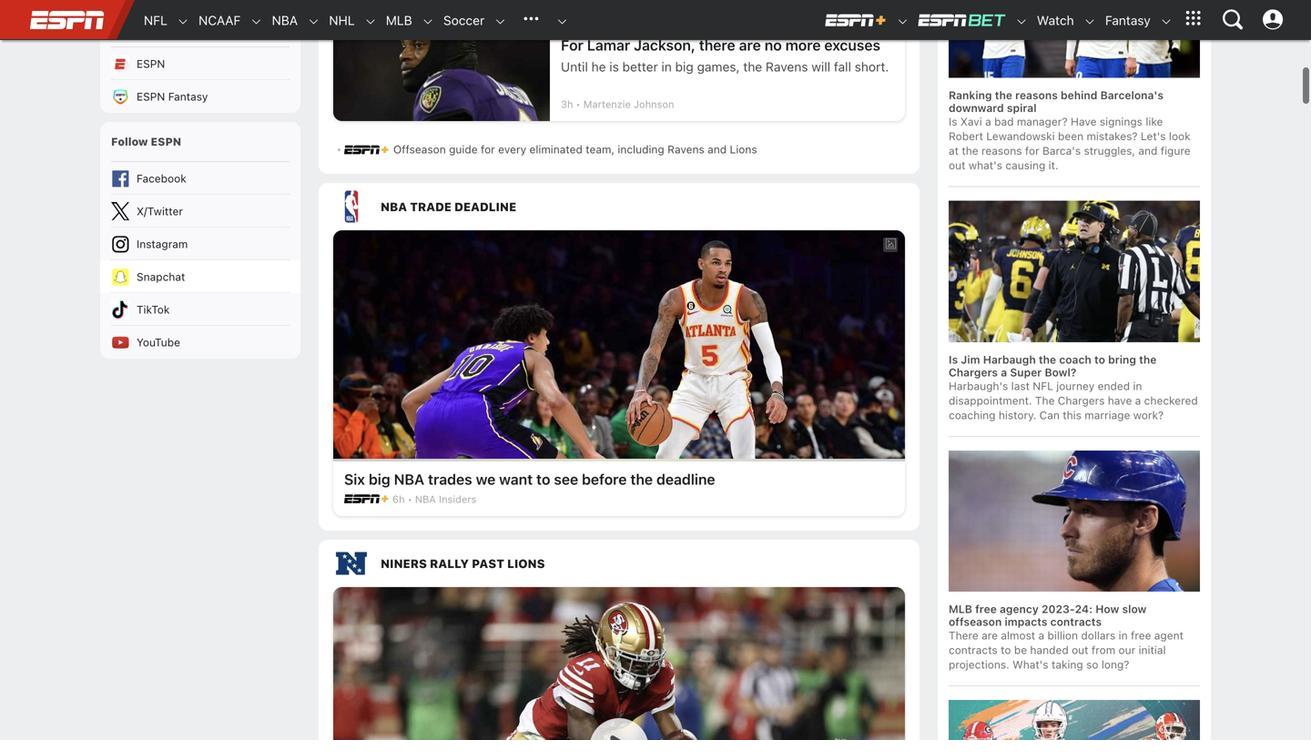 Task type: locate. For each thing, give the bounding box(es) containing it.
reasons
[[1016, 89, 1058, 102], [982, 144, 1022, 157]]

mlb for mlb free agency 2023-24: how slow offseason impacts contracts there are almost a billion dollars in free agent contracts to be handed out from our initial projections. what's taking so long?
[[949, 603, 973, 616]]

1 horizontal spatial out
[[1072, 644, 1089, 657]]

0 horizontal spatial big
[[369, 471, 390, 488]]

jim
[[961, 353, 980, 366]]

lions
[[730, 143, 757, 156]]

1 vertical spatial reasons
[[982, 144, 1022, 157]]

0 horizontal spatial out
[[949, 159, 966, 172]]

1 horizontal spatial in
[[1119, 629, 1128, 642]]

niners
[[381, 557, 427, 571]]

reasons up manager?
[[1016, 89, 1058, 102]]

follow espn
[[111, 135, 181, 148]]

espn
[[111, 20, 142, 33], [137, 57, 165, 70], [137, 90, 165, 103], [151, 135, 181, 148]]

jackson,
[[634, 36, 696, 54]]

1 vertical spatial to
[[537, 471, 550, 488]]

1 vertical spatial big
[[369, 471, 390, 488]]

and inside offseason guide for every eliminated team, including ravens and lions link
[[708, 143, 727, 156]]

every
[[498, 143, 527, 156]]

espn link
[[100, 47, 301, 80]]

a left super
[[1001, 366, 1007, 379]]

free up initial
[[1131, 629, 1152, 642]]

are inside "for lamar jackson, there are no more excuses until he is better in big games, the ravens will fall short."
[[739, 36, 761, 54]]

ravens right including
[[668, 143, 705, 156]]

have
[[1071, 115, 1097, 128]]

barcelona's
[[1101, 89, 1164, 102]]

nba for nba trade deadline
[[381, 200, 407, 214]]

want
[[499, 471, 533, 488]]

youtube link
[[100, 326, 301, 359]]

fantasy right watch
[[1106, 13, 1151, 28]]

1 vertical spatial nfl
[[1033, 380, 1054, 392]]

nfl left ncaaf link
[[144, 13, 167, 28]]

in inside mlb free agency 2023-24: how slow offseason impacts contracts there are almost a billion dollars in free agent contracts to be handed out from our initial projections. what's taking so long?
[[1119, 629, 1128, 642]]

ravens
[[766, 59, 808, 74], [668, 143, 705, 156]]

0 vertical spatial in
[[662, 59, 672, 74]]

is left 'xavi'
[[949, 115, 958, 128]]

ravens down no
[[766, 59, 808, 74]]

x/twitter
[[137, 205, 183, 218]]

0 vertical spatial to
[[1095, 353, 1106, 366]]

espn left apps
[[111, 20, 142, 33]]

0 horizontal spatial and
[[708, 143, 727, 156]]

1 horizontal spatial fantasy
[[1106, 13, 1151, 28]]

to left see
[[537, 471, 550, 488]]

chargers down journey
[[1058, 394, 1105, 407]]

0 horizontal spatial fantasy
[[168, 90, 208, 103]]

bad
[[995, 115, 1014, 128]]

3h
[[561, 98, 573, 110]]

coach
[[1060, 353, 1092, 366]]

past
[[472, 557, 505, 571]]

mlb up there
[[949, 603, 973, 616]]

out inside mlb free agency 2023-24: how slow offseason impacts contracts there are almost a billion dollars in free agent contracts to be handed out from our initial projections. what's taking so long?
[[1072, 644, 1089, 657]]

1 horizontal spatial are
[[982, 629, 998, 642]]

can
[[1040, 409, 1060, 421]]

nfl inside 'link'
[[144, 13, 167, 28]]

0 vertical spatial nfl
[[144, 13, 167, 28]]

let's
[[1141, 130, 1166, 143]]

1 horizontal spatial big
[[675, 59, 694, 74]]

1 horizontal spatial for
[[1025, 144, 1040, 157]]

are inside mlb free agency 2023-24: how slow offseason impacts contracts there are almost a billion dollars in free agent contracts to be handed out from our initial projections. what's taking so long?
[[982, 629, 998, 642]]

espn up follow espn
[[137, 90, 165, 103]]

follow
[[111, 135, 148, 148]]

mlb for mlb
[[386, 13, 412, 28]]

chargers up harbaugh's
[[949, 366, 998, 379]]

0 vertical spatial ravens
[[766, 59, 808, 74]]

mlb right nhl
[[386, 13, 412, 28]]

how
[[1096, 603, 1120, 616]]

in up our
[[1119, 629, 1128, 642]]

for lamar jackson, there are no more excuses until he is better in big games, the ravens will fall short.
[[561, 36, 889, 74]]

fantasy link
[[1096, 1, 1151, 40]]

1 vertical spatial out
[[1072, 644, 1089, 657]]

1 horizontal spatial nfl
[[1033, 380, 1054, 392]]

0 horizontal spatial to
[[537, 471, 550, 488]]

1 vertical spatial in
[[1133, 380, 1142, 392]]

0 vertical spatial are
[[739, 36, 761, 54]]

and down let's
[[1139, 144, 1158, 157]]

mlb inside mlb free agency 2023-24: how slow offseason impacts contracts there are almost a billion dollars in free agent contracts to be handed out from our initial projections. what's taking so long?
[[949, 603, 973, 616]]

nba trade deadline
[[381, 200, 517, 214]]

0 horizontal spatial nfl
[[144, 13, 167, 28]]

are left no
[[739, 36, 761, 54]]

0 vertical spatial is
[[949, 115, 958, 128]]

insiders
[[439, 494, 477, 505]]

for inside ranking the reasons behind barcelona's downward spiral is xavi a bad manager? have signings like robert lewandowski been mistakes? let's look at the reasons for barca's struggles, and figure out what's causing it.
[[1025, 144, 1040, 157]]

checkered
[[1145, 394, 1198, 407]]

2 vertical spatial to
[[1001, 644, 1011, 657]]

is left jim
[[949, 353, 958, 366]]

a left bad
[[986, 115, 992, 128]]

0 vertical spatial reasons
[[1016, 89, 1058, 102]]

he
[[592, 59, 606, 74]]

1 horizontal spatial and
[[1139, 144, 1158, 157]]

2 is from the top
[[949, 353, 958, 366]]

the right before
[[631, 471, 653, 488]]

there
[[949, 629, 979, 642]]

0 horizontal spatial free
[[976, 603, 997, 616]]

facebook link
[[100, 162, 301, 195]]

free
[[976, 603, 997, 616], [1131, 629, 1152, 642]]

in inside "is jim harbaugh the coach to bring the chargers a super bowl? harbaugh's last nfl journey ended in disappointment. the chargers have a checkered coaching history. can this marriage work?"
[[1133, 380, 1142, 392]]

causing
[[1006, 159, 1046, 172]]

0 horizontal spatial for
[[481, 143, 495, 156]]

out
[[949, 159, 966, 172], [1072, 644, 1089, 657]]

espn for espn fantasy
[[137, 90, 165, 103]]

fantasy down espn link
[[168, 90, 208, 103]]

ranking
[[949, 89, 992, 102]]

to inside "is jim harbaugh the coach to bring the chargers a super bowl? harbaugh's last nfl journey ended in disappointment. the chargers have a checkered coaching history. can this marriage work?"
[[1095, 353, 1106, 366]]

reasons up what's
[[982, 144, 1022, 157]]

big right six
[[369, 471, 390, 488]]

espn down apps
[[137, 57, 165, 70]]

1 vertical spatial mlb
[[949, 603, 973, 616]]

nba for nba insiders
[[415, 494, 436, 505]]

bowl?
[[1045, 366, 1077, 379]]

in down jackson,
[[662, 59, 672, 74]]

1 vertical spatial chargers
[[1058, 394, 1105, 407]]

espn for espn
[[137, 57, 165, 70]]

initial
[[1139, 644, 1166, 657]]

1 horizontal spatial free
[[1131, 629, 1152, 642]]

are down offseason
[[982, 629, 998, 642]]

the right "games,"
[[743, 59, 763, 74]]

espn right follow
[[151, 135, 181, 148]]

more
[[786, 36, 821, 54]]

to
[[1095, 353, 1106, 366], [537, 471, 550, 488], [1001, 644, 1011, 657]]

out up so at the bottom right of page
[[1072, 644, 1089, 657]]

harbaugh's
[[949, 380, 1009, 392]]

nba left trade
[[381, 200, 407, 214]]

0 vertical spatial contracts
[[1051, 616, 1102, 628]]

0 vertical spatial chargers
[[949, 366, 998, 379]]

0 vertical spatial mlb
[[386, 13, 412, 28]]

0 vertical spatial out
[[949, 159, 966, 172]]

impacts
[[1005, 616, 1048, 628]]

contracts up billion
[[1051, 616, 1102, 628]]

nba right 6h
[[415, 494, 436, 505]]

watch
[[1037, 13, 1074, 28]]

the left coach
[[1039, 353, 1057, 366]]

fall
[[834, 59, 851, 74]]

work?
[[1134, 409, 1164, 421]]

before
[[582, 471, 627, 488]]

in right ended
[[1133, 380, 1142, 392]]

our
[[1119, 644, 1136, 657]]

0 horizontal spatial are
[[739, 36, 761, 54]]

2 horizontal spatial to
[[1095, 353, 1106, 366]]

contracts up the projections.
[[949, 644, 998, 657]]

the
[[1035, 394, 1055, 407]]

for up causing
[[1025, 144, 1040, 157]]

the right bring
[[1140, 353, 1157, 366]]

so
[[1087, 658, 1099, 671]]

deadline
[[455, 200, 517, 214]]

no
[[765, 36, 782, 54]]

eliminated
[[530, 143, 583, 156]]

have
[[1108, 394, 1132, 407]]

1 horizontal spatial to
[[1001, 644, 1011, 657]]

games,
[[697, 59, 740, 74]]

contracts
[[1051, 616, 1102, 628], [949, 644, 998, 657]]

mlb
[[386, 13, 412, 28], [949, 603, 973, 616]]

journey
[[1057, 380, 1095, 392]]

out down "at"
[[949, 159, 966, 172]]

24:
[[1075, 603, 1093, 616]]

a
[[986, 115, 992, 128], [1001, 366, 1007, 379], [1135, 394, 1141, 407], [1039, 629, 1045, 642]]

ranking the reasons behind barcelona's downward spiral is xavi a bad manager? have signings like robert lewandowski been mistakes? let's look at the reasons for barca's struggles, and figure out what's causing it.
[[949, 89, 1191, 172]]

super
[[1010, 366, 1042, 379]]

1 vertical spatial contracts
[[949, 644, 998, 657]]

facebook
[[137, 172, 186, 185]]

0 horizontal spatial mlb
[[386, 13, 412, 28]]

1 vertical spatial free
[[1131, 629, 1152, 642]]

a inside ranking the reasons behind barcelona's downward spiral is xavi a bad manager? have signings like robert lewandowski been mistakes? let's look at the reasons for barca's struggles, and figure out what's causing it.
[[986, 115, 992, 128]]

1 is from the top
[[949, 115, 958, 128]]

1 vertical spatial are
[[982, 629, 998, 642]]

and inside ranking the reasons behind barcelona's downward spiral is xavi a bad manager? have signings like robert lewandowski been mistakes? let's look at the reasons for barca's struggles, and figure out what's causing it.
[[1139, 144, 1158, 157]]

nfl up the
[[1033, 380, 1054, 392]]

free left agency on the right of page
[[976, 603, 997, 616]]

nba left nhl link
[[272, 13, 298, 28]]

mlb free agency 2023-24: how slow offseason impacts contracts there are almost a billion dollars in free agent contracts to be handed out from our initial projections. what's taking so long?
[[949, 603, 1184, 671]]

to left bring
[[1095, 353, 1106, 366]]

lamar
[[587, 36, 630, 54]]

projections.
[[949, 658, 1010, 671]]

espn fantasy link
[[100, 80, 301, 113]]

nhl
[[329, 13, 355, 28]]

and left lions
[[708, 143, 727, 156]]

1 horizontal spatial ravens
[[766, 59, 808, 74]]

for left every
[[481, 143, 495, 156]]

big down jackson,
[[675, 59, 694, 74]]

marriage
[[1085, 409, 1131, 421]]

ravens inside "for lamar jackson, there are no more excuses until he is better in big games, the ravens will fall short."
[[766, 59, 808, 74]]

2 vertical spatial in
[[1119, 629, 1128, 642]]

to left be
[[1001, 644, 1011, 657]]

and
[[708, 143, 727, 156], [1139, 144, 1158, 157]]

tiktok link
[[100, 293, 301, 326]]

1 vertical spatial ravens
[[668, 143, 705, 156]]

youtube
[[137, 336, 180, 349]]

a up handed
[[1039, 629, 1045, 642]]

0 horizontal spatial chargers
[[949, 366, 998, 379]]

0 horizontal spatial in
[[662, 59, 672, 74]]

0 vertical spatial fantasy
[[1106, 13, 1151, 28]]

1 horizontal spatial mlb
[[949, 603, 973, 616]]

ranking the reasons behind barcelona's downward spiral link
[[949, 89, 1164, 114]]

offseason
[[949, 616, 1002, 628]]

0 vertical spatial free
[[976, 603, 997, 616]]

nba up 6h
[[394, 471, 424, 488]]

0 vertical spatial big
[[675, 59, 694, 74]]

figure
[[1161, 144, 1191, 157]]

robert
[[949, 130, 984, 143]]

1 vertical spatial is
[[949, 353, 958, 366]]

2 horizontal spatial in
[[1133, 380, 1142, 392]]



Task type: vqa. For each thing, say whether or not it's contained in the screenshot.


Task type: describe. For each thing, give the bounding box(es) containing it.
the up bad
[[995, 89, 1013, 102]]

the down robert
[[962, 144, 979, 157]]

x/twitter link
[[100, 195, 301, 228]]

niners rally past lions
[[381, 557, 545, 571]]

nhl link
[[320, 1, 355, 40]]

six
[[344, 471, 365, 488]]

ncaaf link
[[190, 1, 241, 40]]

agent
[[1155, 629, 1184, 642]]

martenzie johnson
[[584, 98, 674, 110]]

been
[[1058, 130, 1084, 143]]

2023-
[[1042, 603, 1075, 616]]

manager?
[[1017, 115, 1068, 128]]

taking
[[1052, 658, 1084, 671]]

espn fantasy
[[137, 90, 208, 103]]

trades
[[428, 471, 472, 488]]

snapchat link
[[100, 260, 301, 293]]

struggles,
[[1084, 144, 1136, 157]]

martenzie
[[584, 98, 631, 110]]

look
[[1169, 130, 1191, 143]]

agency
[[1000, 603, 1039, 616]]

soccer link
[[434, 1, 485, 40]]

is inside "is jim harbaugh the coach to bring the chargers a super bowl? harbaugh's last nfl journey ended in disappointment. the chargers have a checkered coaching history. can this marriage work?"
[[949, 353, 958, 366]]

signings
[[1100, 115, 1143, 128]]

excuses
[[825, 36, 881, 54]]

instagram
[[137, 238, 188, 250]]

nba link
[[263, 1, 298, 40]]

1 horizontal spatial chargers
[[1058, 394, 1105, 407]]

espn for espn apps
[[111, 20, 142, 33]]

in inside "for lamar jackson, there are no more excuses until he is better in big games, the ravens will fall short."
[[662, 59, 672, 74]]

slow
[[1123, 603, 1147, 616]]

to inside mlb free agency 2023-24: how slow offseason impacts contracts there are almost a billion dollars in free agent contracts to be handed out from our initial projections. what's taking so long?
[[1001, 644, 1011, 657]]

1 horizontal spatial contracts
[[1051, 616, 1102, 628]]

rally
[[430, 557, 469, 571]]

we
[[476, 471, 496, 488]]

1 vertical spatial fantasy
[[168, 90, 208, 103]]

behind
[[1061, 89, 1098, 102]]

out inside ranking the reasons behind barcelona's downward spiral is xavi a bad manager? have signings like robert lewandowski been mistakes? let's look at the reasons for barca's struggles, and figure out what's causing it.
[[949, 159, 966, 172]]

espn apps
[[111, 20, 174, 33]]

guide
[[449, 143, 478, 156]]

big inside "for lamar jackson, there are no more excuses until he is better in big games, the ravens will fall short."
[[675, 59, 694, 74]]

from
[[1092, 644, 1116, 657]]

nba for nba
[[272, 13, 298, 28]]

lewandowski
[[987, 130, 1055, 143]]

coaching
[[949, 409, 996, 421]]

better
[[623, 59, 658, 74]]

is jim harbaugh the coach to bring the chargers a super bowl? link
[[949, 353, 1157, 379]]

the inside "for lamar jackson, there are no more excuses until he is better in big games, the ravens will fall short."
[[743, 59, 763, 74]]

disappointment.
[[949, 394, 1032, 407]]

barca's
[[1043, 144, 1081, 157]]

mlb free agency 2023-24: how slow offseason impacts contracts link
[[949, 603, 1147, 628]]

for
[[561, 36, 584, 54]]

six big nba trades we want to see before the deadline
[[344, 471, 715, 488]]

spiral
[[1007, 102, 1037, 114]]

johnson
[[634, 98, 674, 110]]

almost
[[1001, 629, 1036, 642]]

what's
[[969, 159, 1003, 172]]

is
[[610, 59, 619, 74]]

there
[[699, 36, 736, 54]]

nfl inside "is jim harbaugh the coach to bring the chargers a super bowl? harbaugh's last nfl journey ended in disappointment. the chargers have a checkered coaching history. can this marriage work?"
[[1033, 380, 1054, 392]]

mlb link
[[377, 1, 412, 40]]

ncaaf
[[199, 13, 241, 28]]

offseason
[[393, 143, 446, 156]]

long?
[[1102, 658, 1130, 671]]

mistakes?
[[1087, 130, 1138, 143]]

a inside mlb free agency 2023-24: how slow offseason impacts contracts there are almost a billion dollars in free agent contracts to be handed out from our initial projections. what's taking so long?
[[1039, 629, 1045, 642]]

offseason guide for every eliminated team, including ravens and lions
[[393, 143, 757, 156]]

watch link
[[1028, 1, 1074, 40]]

until
[[561, 59, 588, 74]]

this
[[1063, 409, 1082, 421]]

0 horizontal spatial ravens
[[668, 143, 705, 156]]

is jim harbaugh the coach to bring the chargers a super bowl? harbaugh's last nfl journey ended in disappointment. the chargers have a checkered coaching history. can this marriage work?
[[949, 353, 1198, 421]]

like
[[1146, 115, 1163, 128]]

6h
[[393, 494, 405, 505]]

harbaugh
[[983, 353, 1036, 366]]

history.
[[999, 409, 1037, 421]]

is inside ranking the reasons behind barcelona's downward spiral is xavi a bad manager? have signings like robert lewandowski been mistakes? let's look at the reasons for barca's struggles, and figure out what's causing it.
[[949, 115, 958, 128]]

0 horizontal spatial contracts
[[949, 644, 998, 657]]

billion
[[1048, 629, 1078, 642]]

soccer
[[443, 13, 485, 28]]

nfl link
[[135, 1, 167, 40]]

ended
[[1098, 380, 1130, 392]]

apps
[[144, 20, 174, 33]]

handed
[[1030, 644, 1069, 657]]

nba insiders
[[415, 494, 477, 505]]

snapchat
[[137, 270, 185, 283]]

a up work?
[[1135, 394, 1141, 407]]

instagram link
[[100, 228, 301, 260]]

bring
[[1109, 353, 1137, 366]]



